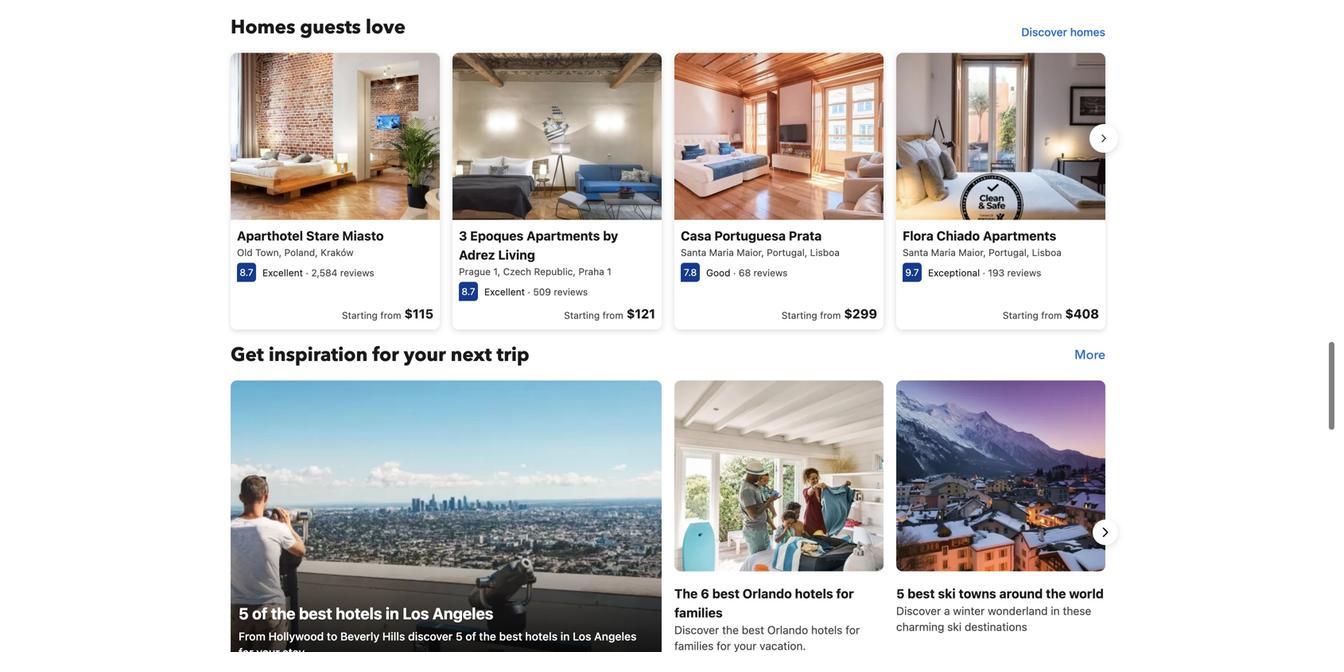 Task type: locate. For each thing, give the bounding box(es) containing it.
0 horizontal spatial santa
[[681, 247, 707, 258]]

reviews right 68
[[754, 267, 788, 279]]

5 right discover
[[456, 630, 463, 643]]

1 vertical spatial families
[[674, 640, 714, 652]]

families
[[674, 605, 723, 621], [674, 640, 714, 652]]

aparthotel
[[237, 228, 303, 244]]

4 starting from the left
[[1003, 310, 1039, 321]]

wonderland
[[988, 605, 1048, 618]]

1 vertical spatial angeles
[[594, 630, 637, 643]]

best
[[712, 586, 740, 601], [908, 586, 935, 601], [299, 604, 332, 623], [742, 624, 764, 637], [499, 630, 522, 643]]

1 horizontal spatial santa
[[903, 247, 928, 258]]

0 horizontal spatial 8.7
[[240, 267, 253, 278]]

apartments for maior,
[[983, 228, 1056, 244]]

hollywood
[[268, 630, 324, 643]]

0 vertical spatial excellent
[[262, 267, 303, 279]]

1 horizontal spatial lisboa
[[1032, 247, 1062, 258]]

lisboa
[[810, 247, 840, 258], [1032, 247, 1062, 258]]

reviews for chiado
[[1007, 267, 1041, 279]]

lisboa for apartments
[[1032, 247, 1062, 258]]

8.7
[[240, 267, 253, 278], [462, 286, 475, 297]]

apartments inside 3 epoques apartments by adrez living prague 1, czech republic, praha 1
[[527, 228, 600, 244]]

1 vertical spatial of
[[466, 630, 476, 643]]

apartments up republic,
[[527, 228, 600, 244]]

from left $121
[[603, 310, 623, 321]]

santa for flora chiado apartments
[[903, 247, 928, 258]]

2 horizontal spatial your
[[734, 640, 757, 652]]

maria down "chiado"
[[931, 247, 956, 258]]

1,
[[493, 266, 500, 277]]

1 lisboa from the left
[[810, 247, 840, 258]]

2 maior, from the left
[[959, 247, 986, 258]]

starting inside starting from $408
[[1003, 310, 1039, 321]]

families down the
[[674, 640, 714, 652]]

1 horizontal spatial portugal,
[[989, 247, 1029, 258]]

0 horizontal spatial 8.7 element
[[237, 263, 256, 282]]

1 horizontal spatial excellent element
[[484, 286, 525, 298]]

0 vertical spatial los
[[403, 604, 429, 623]]

stay
[[283, 646, 305, 652]]

1 horizontal spatial 8.7 element
[[459, 282, 478, 301]]

3 from from the left
[[820, 310, 841, 321]]

1 vertical spatial los
[[573, 630, 591, 643]]

apartments inside "flora chiado apartments santa maria maior, portugal, lisboa"
[[983, 228, 1056, 244]]

of up from
[[252, 604, 267, 623]]

2,584
[[311, 267, 338, 279]]

1 santa from the left
[[681, 247, 707, 258]]

discover left homes
[[1022, 25, 1067, 38]]

excellent element down 1,
[[484, 286, 525, 298]]

0 vertical spatial families
[[674, 605, 723, 621]]

from left $115 on the left of page
[[380, 310, 401, 321]]

1 vertical spatial 5
[[239, 604, 249, 623]]

1 vertical spatial excellent element
[[484, 286, 525, 298]]

starting inside starting from $115
[[342, 310, 378, 321]]

5 up from
[[239, 604, 249, 623]]

reviews for portuguesa
[[754, 267, 788, 279]]

1 horizontal spatial apartments
[[983, 228, 1056, 244]]

1 horizontal spatial of
[[466, 630, 476, 643]]

santa down casa
[[681, 247, 707, 258]]

ski up a
[[938, 586, 956, 601]]

excellent element
[[262, 267, 303, 279], [484, 286, 525, 298]]

193
[[988, 267, 1005, 279]]

reviews for epoques
[[554, 286, 588, 298]]

from inside starting from $408
[[1041, 310, 1062, 321]]

old
[[237, 247, 253, 258]]

discover homes
[[1022, 25, 1106, 38]]

· for portuguesa
[[733, 267, 736, 279]]

los
[[403, 604, 429, 623], [573, 630, 591, 643]]

from
[[380, 310, 401, 321], [603, 310, 623, 321], [820, 310, 841, 321], [1041, 310, 1062, 321]]

· left "2,584"
[[306, 267, 309, 279]]

starting down praha
[[564, 310, 600, 321]]

excellent element down the town,
[[262, 267, 303, 279]]

discover for for
[[674, 624, 719, 637]]

apartments for living
[[527, 228, 600, 244]]

starting for $115
[[342, 310, 378, 321]]

3 epoques apartments by adrez living prague 1, czech republic, praha 1
[[459, 228, 618, 277]]

stare
[[306, 228, 339, 244]]

your down $115 on the left of page
[[404, 342, 446, 368]]

1 horizontal spatial discover
[[896, 605, 941, 618]]

8.7 down old at the top left
[[240, 267, 253, 278]]

5 of the best hotels in los angeles region
[[218, 381, 1118, 652]]

discover inside the 6 best orlando hotels for families discover the best orlando hotels for families for your vacation.
[[674, 624, 719, 637]]

0 horizontal spatial maria
[[709, 247, 734, 258]]

exceptional
[[928, 267, 980, 279]]

santa down flora at top
[[903, 247, 928, 258]]

the
[[1046, 586, 1066, 601], [271, 604, 295, 623], [722, 624, 739, 637], [479, 630, 496, 643]]

maria up good
[[709, 247, 734, 258]]

· for chiado
[[983, 267, 986, 279]]

maria inside "flora chiado apartments santa maria maior, portugal, lisboa"
[[931, 247, 956, 258]]

0 horizontal spatial your
[[256, 646, 280, 652]]

maior,
[[737, 247, 764, 258], [959, 247, 986, 258]]

the
[[674, 586, 698, 601]]

1 horizontal spatial 8.7
[[462, 286, 475, 297]]

santa inside "flora chiado apartments santa maria maior, portugal, lisboa"
[[903, 247, 928, 258]]

charming
[[896, 621, 944, 634]]

1 vertical spatial ski
[[947, 621, 962, 634]]

from inside starting from $115
[[380, 310, 401, 321]]

0 horizontal spatial maior,
[[737, 247, 764, 258]]

starting for $408
[[1003, 310, 1039, 321]]

reviews down 'kraków'
[[340, 267, 374, 279]]

apartments up 193
[[983, 228, 1056, 244]]

1 horizontal spatial 5
[[456, 630, 463, 643]]

more
[[1075, 347, 1106, 364]]

from inside starting from $299
[[820, 310, 841, 321]]

inspiration
[[269, 342, 368, 368]]

2 maria from the left
[[931, 247, 956, 258]]

starting inside starting from $299
[[782, 310, 817, 321]]

3 starting from the left
[[782, 310, 817, 321]]

in
[[386, 604, 399, 623], [1051, 605, 1060, 618], [561, 630, 570, 643]]

1 starting from the left
[[342, 310, 378, 321]]

0 vertical spatial angeles
[[433, 604, 493, 623]]

lisboa down prata
[[810, 247, 840, 258]]

discover inside "5 best ski towns around the world discover a winter wonderland in these charming ski destinations"
[[896, 605, 941, 618]]

starting for $121
[[564, 310, 600, 321]]

lisboa up starting from $408
[[1032, 247, 1062, 258]]

ski
[[938, 586, 956, 601], [947, 621, 962, 634]]

1 portugal, from the left
[[767, 247, 808, 258]]

angeles
[[433, 604, 493, 623], [594, 630, 637, 643]]

discover down 6
[[674, 624, 719, 637]]

5 inside "5 best ski towns around the world discover a winter wonderland in these charming ski destinations"
[[896, 586, 905, 601]]

0 horizontal spatial apartments
[[527, 228, 600, 244]]

2 horizontal spatial in
[[1051, 605, 1060, 618]]

maior, inside "flora chiado apartments santa maria maior, portugal, lisboa"
[[959, 247, 986, 258]]

8.7 element down prague
[[459, 282, 478, 301]]

homes
[[1070, 25, 1106, 38]]

1 apartments from the left
[[527, 228, 600, 244]]

1 horizontal spatial maria
[[931, 247, 956, 258]]

portugal,
[[767, 247, 808, 258], [989, 247, 1029, 258]]

2 portugal, from the left
[[989, 247, 1029, 258]]

casa
[[681, 228, 712, 244]]

2 horizontal spatial discover
[[1022, 25, 1067, 38]]

starting down 193
[[1003, 310, 1039, 321]]

maior, down portuguesa
[[737, 247, 764, 258]]

maior, for chiado
[[959, 247, 986, 258]]

epoques
[[470, 228, 524, 244]]

prague
[[459, 266, 491, 277]]

1 vertical spatial 8.7
[[462, 286, 475, 297]]

$115
[[404, 306, 433, 321]]

discover up "charming"
[[896, 605, 941, 618]]

reviews down republic,
[[554, 286, 588, 298]]

maior, inside casa portuguesa prata santa maria maior, portugal, lisboa
[[737, 247, 764, 258]]

· left 509
[[528, 286, 530, 298]]

5
[[896, 586, 905, 601], [239, 604, 249, 623], [456, 630, 463, 643]]

for inside 5 of the best hotels in los angeles from hollywood to beverly hills discover 5 of the best hotels in los angeles for your stay
[[239, 646, 253, 652]]

the inside the 6 best orlando hotels for families discover the best orlando hotels for families for your vacation.
[[722, 624, 739, 637]]

reviews right 193
[[1007, 267, 1041, 279]]

kraków
[[321, 247, 354, 258]]

love
[[366, 14, 406, 40]]

from
[[239, 630, 266, 643]]

starting up "get inspiration for your next trip"
[[342, 310, 378, 321]]

1 vertical spatial excellent
[[484, 286, 525, 298]]

from left $408
[[1041, 310, 1062, 321]]

starting
[[342, 310, 378, 321], [564, 310, 600, 321], [782, 310, 817, 321], [1003, 310, 1039, 321]]

1 maior, from the left
[[737, 247, 764, 258]]

of right discover
[[466, 630, 476, 643]]

8.7 element
[[237, 263, 256, 282], [459, 282, 478, 301]]

from left $299
[[820, 310, 841, 321]]

portugal, inside "flora chiado apartments santa maria maior, portugal, lisboa"
[[989, 247, 1029, 258]]

1 from from the left
[[380, 310, 401, 321]]

your down from
[[256, 646, 280, 652]]

these
[[1063, 605, 1092, 618]]

from for $299
[[820, 310, 841, 321]]

0 vertical spatial 5
[[896, 586, 905, 601]]

maria
[[709, 247, 734, 258], [931, 247, 956, 258]]

your left the vacation.
[[734, 640, 757, 652]]

2 santa from the left
[[903, 247, 928, 258]]

hotels
[[795, 586, 833, 601], [336, 604, 382, 623], [811, 624, 843, 637], [525, 630, 558, 643]]

excellent down 1,
[[484, 286, 525, 298]]

2 lisboa from the left
[[1032, 247, 1062, 258]]

santa inside casa portuguesa prata santa maria maior, portugal, lisboa
[[681, 247, 707, 258]]

0 horizontal spatial 5
[[239, 604, 249, 623]]

2 vertical spatial 5
[[456, 630, 463, 643]]

2 vertical spatial discover
[[674, 624, 719, 637]]

guests
[[300, 14, 361, 40]]

ski down a
[[947, 621, 962, 634]]

portugal, up 193
[[989, 247, 1029, 258]]

lisboa inside casa portuguesa prata santa maria maior, portugal, lisboa
[[810, 247, 840, 258]]

maria inside casa portuguesa prata santa maria maior, portugal, lisboa
[[709, 247, 734, 258]]

2 starting from the left
[[564, 310, 600, 321]]

lisboa inside "flora chiado apartments santa maria maior, portugal, lisboa"
[[1032, 247, 1062, 258]]

2 apartments from the left
[[983, 228, 1056, 244]]

0 horizontal spatial of
[[252, 604, 267, 623]]

orlando
[[743, 586, 792, 601], [767, 624, 808, 637]]

1 horizontal spatial your
[[404, 342, 446, 368]]

discover
[[1022, 25, 1067, 38], [896, 605, 941, 618], [674, 624, 719, 637]]

5 of the best hotels in los angeles from hollywood to beverly hills discover 5 of the best hotels in los angeles for your stay
[[239, 604, 637, 652]]

0 horizontal spatial angeles
[[433, 604, 493, 623]]

discover for the
[[896, 605, 941, 618]]

excellent element for living
[[484, 286, 525, 298]]

· for epoques
[[528, 286, 530, 298]]

0 horizontal spatial excellent element
[[262, 267, 303, 279]]

1 vertical spatial orlando
[[767, 624, 808, 637]]

0 horizontal spatial portugal,
[[767, 247, 808, 258]]

2 horizontal spatial 5
[[896, 586, 905, 601]]

excellent for living
[[484, 286, 525, 298]]

town,
[[255, 247, 282, 258]]

discover
[[408, 630, 453, 643]]

9.7 element
[[903, 263, 922, 282]]

of
[[252, 604, 267, 623], [466, 630, 476, 643]]

0 horizontal spatial discover
[[674, 624, 719, 637]]

portuguesa
[[715, 228, 786, 244]]

7.8
[[684, 267, 697, 278]]

region containing aparthotel stare miasto
[[218, 46, 1118, 336]]

5 for 5 of the best hotels in los angeles
[[239, 604, 249, 623]]

2 from from the left
[[603, 310, 623, 321]]

republic,
[[534, 266, 576, 277]]

1 horizontal spatial maior,
[[959, 247, 986, 258]]

excellent
[[262, 267, 303, 279], [484, 286, 525, 298]]

maior, for portuguesa
[[737, 247, 764, 258]]

5 up "charming"
[[896, 586, 905, 601]]

santa
[[681, 247, 707, 258], [903, 247, 928, 258]]

0 horizontal spatial excellent
[[262, 267, 303, 279]]

your
[[404, 342, 446, 368], [734, 640, 757, 652], [256, 646, 280, 652]]

5 best ski towns around the world discover a winter wonderland in these charming ski destinations
[[896, 586, 1104, 634]]

6
[[701, 586, 709, 601]]

portugal, inside casa portuguesa prata santa maria maior, portugal, lisboa
[[767, 247, 808, 258]]

1 maria from the left
[[709, 247, 734, 258]]

portugal, for prata
[[767, 247, 808, 258]]

portugal, down prata
[[767, 247, 808, 258]]

prata
[[789, 228, 822, 244]]

4 from from the left
[[1041, 310, 1062, 321]]

the inside "5 best ski towns around the world discover a winter wonderland in these charming ski destinations"
[[1046, 586, 1066, 601]]

excellent down the town,
[[262, 267, 303, 279]]

hills
[[382, 630, 405, 643]]

apartments
[[527, 228, 600, 244], [983, 228, 1056, 244]]

8.7 down prague
[[462, 286, 475, 297]]

starting left $299
[[782, 310, 817, 321]]

maior, down "chiado"
[[959, 247, 986, 258]]

for
[[372, 342, 399, 368], [836, 586, 854, 601], [846, 624, 860, 637], [717, 640, 731, 652], [239, 646, 253, 652]]

5 best ski towns around the world image
[[896, 381, 1106, 572]]

by
[[603, 228, 618, 244]]

starting inside starting from $121
[[564, 310, 600, 321]]

1 vertical spatial discover
[[896, 605, 941, 618]]

· left 68
[[733, 267, 736, 279]]

8.7 element down old at the top left
[[237, 263, 256, 282]]

0 vertical spatial excellent element
[[262, 267, 303, 279]]

3
[[459, 228, 467, 244]]

0 vertical spatial 8.7
[[240, 267, 253, 278]]

from inside starting from $121
[[603, 310, 623, 321]]

0 horizontal spatial lisboa
[[810, 247, 840, 258]]

poland,
[[284, 247, 318, 258]]

1 horizontal spatial excellent
[[484, 286, 525, 298]]

· left 193
[[983, 267, 986, 279]]

1
[[607, 266, 611, 277]]

region
[[218, 46, 1118, 336]]

families down 6
[[674, 605, 723, 621]]

next image
[[1096, 523, 1115, 542]]



Task type: vqa. For each thing, say whether or not it's contained in the screenshot.
the right booking.com?
no



Task type: describe. For each thing, give the bounding box(es) containing it.
discover homes link
[[1015, 18, 1112, 46]]

$299
[[844, 306, 877, 321]]

miasto
[[342, 228, 384, 244]]

5 for 5 best ski towns around the world
[[896, 586, 905, 601]]

1 horizontal spatial in
[[561, 630, 570, 643]]

the 6 best orlando hotels for families discover the best orlando hotels for families for your vacation.
[[674, 586, 860, 652]]

in inside "5 best ski towns around the world discover a winter wonderland in these charming ski destinations"
[[1051, 605, 1060, 618]]

starting from $299
[[782, 306, 877, 321]]

lisboa for prata
[[810, 247, 840, 258]]

excellent · 2,584 reviews
[[262, 267, 374, 279]]

winter
[[953, 605, 985, 618]]

$408
[[1065, 306, 1099, 321]]

1 horizontal spatial los
[[573, 630, 591, 643]]

homes
[[231, 14, 295, 40]]

0 vertical spatial of
[[252, 604, 267, 623]]

portugal, for apartments
[[989, 247, 1029, 258]]

flora chiado apartments santa maria maior, portugal, lisboa
[[903, 228, 1062, 258]]

starting from $121
[[564, 306, 655, 321]]

flora
[[903, 228, 934, 244]]

0 vertical spatial discover
[[1022, 25, 1067, 38]]

excellent · 509 reviews
[[484, 286, 588, 298]]

good
[[706, 267, 731, 279]]

$121
[[627, 306, 655, 321]]

· for stare
[[306, 267, 309, 279]]

from for $408
[[1041, 310, 1062, 321]]

get inspiration for your next trip
[[231, 342, 529, 368]]

0 vertical spatial ski
[[938, 586, 956, 601]]

8.7 element for adrez
[[459, 282, 478, 301]]

68
[[739, 267, 751, 279]]

7.8 element
[[681, 263, 700, 282]]

trip
[[497, 342, 529, 368]]

a
[[944, 605, 950, 618]]

8.7 for adrez
[[462, 286, 475, 297]]

good · 68 reviews
[[706, 267, 788, 279]]

0 vertical spatial orlando
[[743, 586, 792, 601]]

excellent element for poland,
[[262, 267, 303, 279]]

good element
[[706, 267, 731, 279]]

exceptional element
[[928, 267, 980, 279]]

9.7
[[905, 267, 919, 278]]

your inside the 6 best orlando hotels for families discover the best orlando hotels for families for your vacation.
[[734, 640, 757, 652]]

adrez
[[459, 248, 495, 263]]

from for $115
[[380, 310, 401, 321]]

the 6 best orlando hotels for families image
[[674, 381, 884, 572]]

your inside 5 of the best hotels in los angeles from hollywood to beverly hills discover 5 of the best hotels in los angeles for your stay
[[256, 646, 280, 652]]

homes guests love
[[231, 14, 406, 40]]

living
[[498, 248, 535, 263]]

starting from $115
[[342, 306, 433, 321]]

8.7 for town,
[[240, 267, 253, 278]]

destinations
[[965, 621, 1027, 634]]

santa for casa portuguesa prata
[[681, 247, 707, 258]]

2 families from the top
[[674, 640, 714, 652]]

chiado
[[937, 228, 980, 244]]

aparthotel stare miasto old town, poland, kraków
[[237, 228, 384, 258]]

vacation.
[[760, 640, 806, 652]]

get
[[231, 342, 264, 368]]

beverly
[[340, 630, 380, 643]]

world
[[1069, 586, 1104, 601]]

next
[[451, 342, 492, 368]]

0 horizontal spatial los
[[403, 604, 429, 623]]

from for $121
[[603, 310, 623, 321]]

around
[[999, 586, 1043, 601]]

more link
[[1075, 343, 1106, 368]]

1 horizontal spatial angeles
[[594, 630, 637, 643]]

to
[[327, 630, 337, 643]]

exceptional · 193 reviews
[[928, 267, 1041, 279]]

towns
[[959, 586, 996, 601]]

1 families from the top
[[674, 605, 723, 621]]

starting from $408
[[1003, 306, 1099, 321]]

509
[[533, 286, 551, 298]]

casa portuguesa prata santa maria maior, portugal, lisboa
[[681, 228, 840, 258]]

czech
[[503, 266, 531, 277]]

excellent for poland,
[[262, 267, 303, 279]]

0 horizontal spatial in
[[386, 604, 399, 623]]

best inside "5 best ski towns around the world discover a winter wonderland in these charming ski destinations"
[[908, 586, 935, 601]]

maria for portuguesa
[[709, 247, 734, 258]]

praha
[[579, 266, 604, 277]]

starting for $299
[[782, 310, 817, 321]]

maria for chiado
[[931, 247, 956, 258]]

reviews for stare
[[340, 267, 374, 279]]

8.7 element for town,
[[237, 263, 256, 282]]



